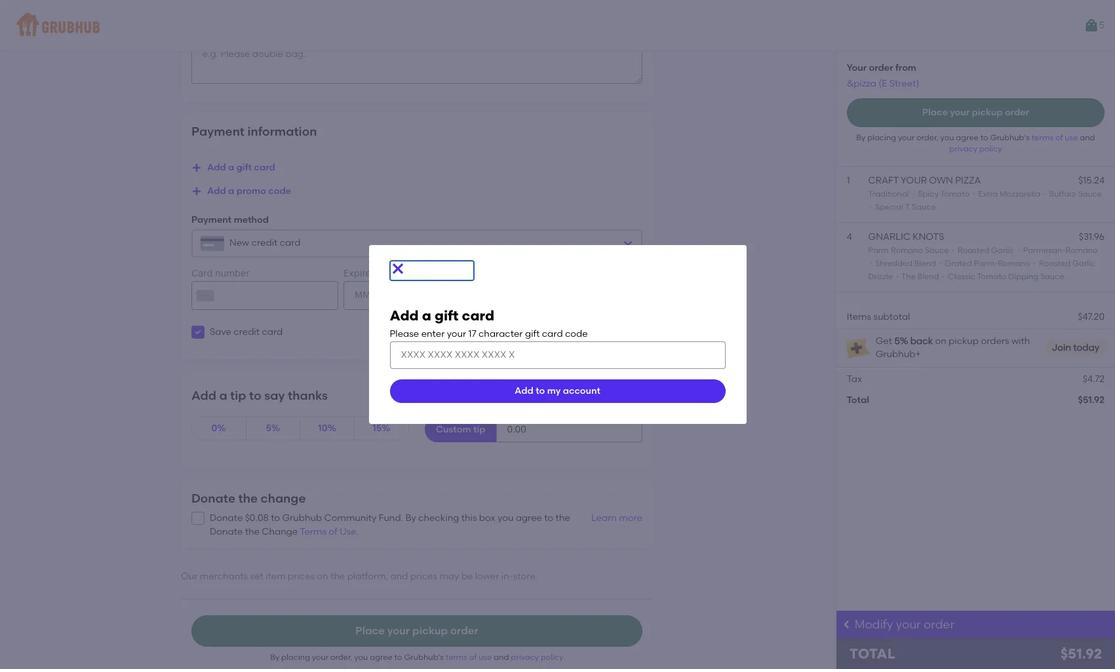 Task type: vqa. For each thing, say whether or not it's contained in the screenshot.


Task type: describe. For each thing, give the bounding box(es) containing it.
be
[[461, 571, 473, 582]]

subscription badge image
[[844, 335, 871, 362]]

sauce down the parmesan-
[[1040, 272, 1064, 282]]

grubhub+
[[876, 349, 921, 360]]

1 vertical spatial blend
[[918, 272, 939, 282]]

grated
[[945, 259, 972, 268]]

you for the bottom terms of use link
[[354, 653, 368, 662]]

your
[[847, 62, 867, 73]]

0 vertical spatial terms of use link
[[1032, 133, 1080, 142]]

donate for donate $0.08 to grubhub community fund.
[[210, 513, 243, 524]]

5
[[1099, 20, 1105, 31]]

0 vertical spatial terms
[[1032, 133, 1054, 142]]

1 vertical spatial terms of use link
[[446, 653, 494, 662]]

5% button
[[246, 417, 301, 441]]

donate inside by checking this box you agree to the donate the change
[[210, 526, 243, 537]]

place for the bottom terms of use link
[[355, 625, 385, 637]]

&pizza (e street) link
[[847, 78, 920, 89]]

use
[[340, 526, 357, 537]]

set
[[250, 571, 263, 582]]

∙ down your
[[911, 189, 916, 199]]

with
[[1012, 336, 1030, 347]]

sauce inside parm romano sauce ∙ roasted garlic ∙ parmesan-romano ∙ shredded blend ∙ grated parm-romano
[[925, 246, 949, 255]]

donate $0.08 to grubhub community fund.
[[210, 513, 406, 524]]

fund.
[[379, 513, 403, 524]]

pickup inside on pickup orders with grubhub+
[[949, 336, 979, 347]]

back
[[911, 336, 933, 347]]

privacy for the bottom terms of use link
[[511, 653, 539, 662]]

1 horizontal spatial romano
[[998, 259, 1030, 268]]

extra
[[979, 189, 998, 199]]

pizza
[[955, 175, 981, 186]]

∙ the blend ∙ classic tomato dipping sauce
[[893, 272, 1064, 282]]

on pickup orders with grubhub+
[[876, 336, 1030, 360]]

roasted garlic drizzle
[[868, 259, 1096, 282]]

tax
[[847, 373, 862, 385]]

to inside by checking this box you agree to the donate the change
[[544, 513, 554, 524]]

0 vertical spatial $51.92
[[1078, 395, 1105, 406]]

tip inside custom tip button
[[473, 424, 486, 435]]

merchants
[[200, 571, 248, 582]]

special
[[875, 203, 904, 212]]

your inside by placing your order, you agree to grubhub's terms of use and privacy policy
[[898, 133, 915, 142]]

a inside button
[[228, 162, 234, 173]]

join today
[[1052, 342, 1100, 354]]

policy for the bottom terms of use link privacy policy link
[[541, 653, 564, 662]]

add to my account button
[[390, 380, 726, 403]]

2 horizontal spatial svg image
[[623, 238, 633, 249]]

0 horizontal spatial and
[[390, 571, 408, 582]]

may
[[440, 571, 459, 582]]

from
[[896, 62, 917, 73]]

2 horizontal spatial gift
[[525, 329, 540, 340]]

enter
[[421, 329, 445, 340]]

agree inside by checking this box you agree to the donate the change
[[516, 513, 542, 524]]

payment information
[[191, 124, 317, 139]]

donate for donate the change
[[191, 491, 235, 506]]

0 vertical spatial placing
[[868, 133, 896, 142]]

the
[[902, 272, 916, 282]]

parm
[[868, 246, 889, 255]]

svg image inside add a gift card button
[[191, 163, 202, 173]]

parm romano sauce ∙ roasted garlic ∙ parmesan-romano ∙ shredded blend ∙ grated parm-romano
[[868, 246, 1098, 268]]

add a tip to say thanks
[[191, 388, 328, 403]]

please enter your 17 character gift card code
[[390, 329, 588, 340]]

items subtotal
[[847, 311, 910, 322]]

by inside by checking this box you agree to the donate the change
[[406, 513, 416, 524]]

svg image inside add a promo code button
[[191, 186, 202, 197]]

craft your own pizza
[[868, 175, 981, 186]]

grubhub's for the bottom terms of use link
[[404, 653, 444, 662]]

new
[[229, 237, 249, 249]]

blend inside parm romano sauce ∙ roasted garlic ∙ parmesan-romano ∙ shredded blend ∙ grated parm-romano
[[915, 259, 936, 268]]

∙ left the parmesan-
[[1016, 246, 1021, 255]]

get
[[876, 336, 892, 347]]

0% button
[[191, 417, 246, 441]]

17
[[469, 329, 476, 340]]

add up 0%
[[191, 388, 216, 403]]

use for the bottom terms of use link
[[479, 653, 492, 662]]

terms of use link
[[300, 526, 357, 537]]

0 vertical spatial total
[[847, 395, 869, 406]]

garlic inside parm romano sauce ∙ roasted garlic ∙ parmesan-romano ∙ shredded blend ∙ grated parm-romano
[[991, 246, 1015, 255]]

main navigation navigation
[[0, 0, 1115, 51]]

add inside button
[[207, 186, 226, 197]]

1 vertical spatial gift
[[435, 308, 459, 324]]

the up $0.08
[[238, 491, 258, 506]]

on inside on pickup orders with grubhub+
[[935, 336, 947, 347]]

1 horizontal spatial of
[[469, 653, 477, 662]]

0%
[[211, 423, 226, 434]]

you inside by checking this box you agree to the donate the change
[[498, 513, 514, 524]]

place your pickup order for the bottom terms of use link
[[355, 625, 478, 637]]

2 horizontal spatial of
[[1056, 133, 1063, 142]]

0 horizontal spatial romano
[[891, 246, 923, 255]]

orders
[[981, 336, 1009, 347]]

box
[[479, 513, 496, 524]]

1 vertical spatial of
[[329, 526, 338, 537]]

place your pickup order button for the bottom terms of use link
[[191, 616, 642, 647]]

information
[[248, 124, 317, 139]]

to inside button
[[536, 385, 545, 397]]

more
[[619, 513, 642, 524]]

0 horizontal spatial placing
[[281, 653, 310, 662]]

policy for the top terms of use link's privacy policy link
[[979, 144, 1002, 154]]

by checking this box you agree to the donate the change
[[210, 513, 570, 537]]

$4.72
[[1083, 373, 1105, 385]]

agree for the top terms of use link's privacy policy link
[[956, 133, 979, 142]]

place for the top terms of use link
[[922, 107, 948, 118]]

checking
[[418, 513, 459, 524]]

today
[[1074, 342, 1100, 354]]

4
[[847, 231, 852, 242]]

15%
[[373, 423, 391, 434]]

1 vertical spatial $51.92
[[1061, 646, 1102, 662]]

1 horizontal spatial 5%
[[895, 336, 908, 347]]

garlic inside roasted garlic drizzle
[[1073, 259, 1096, 268]]

store.
[[513, 571, 538, 582]]

save credit card
[[210, 326, 283, 338]]

code inside add a promo code button
[[268, 186, 291, 197]]

1 vertical spatial terms
[[446, 653, 468, 662]]

the left platform,
[[331, 571, 345, 582]]

add a gift card inside button
[[207, 162, 275, 173]]

street)
[[890, 78, 920, 89]]

payment for payment method
[[191, 215, 232, 226]]

traditional
[[868, 189, 909, 199]]

.
[[357, 526, 359, 537]]

parm-
[[974, 259, 998, 268]]

place your pickup order for the top terms of use link
[[922, 107, 1029, 118]]

order inside your order from &pizza (e street)
[[869, 62, 893, 73]]

a up enter
[[422, 308, 431, 324]]

parmesan-
[[1023, 246, 1066, 255]]

Please enter your 17 character gift card code text field
[[390, 341, 726, 369]]

gift inside button
[[236, 162, 252, 173]]

custom
[[436, 424, 471, 435]]

2 vertical spatial svg image
[[194, 515, 202, 523]]

you for the top terms of use link
[[941, 133, 954, 142]]

thanks
[[288, 388, 328, 403]]

new credit card
[[229, 237, 301, 249]]

learn more link
[[588, 512, 642, 539]]

our merchants set item prices on the platform, and prices may be lower in-store.
[[181, 571, 538, 582]]

add to my account
[[515, 385, 601, 397]]

∙ up grated on the top
[[951, 246, 956, 255]]

∙ left buffalo
[[1043, 189, 1048, 199]]

$31.96
[[1079, 231, 1105, 242]]

1 vertical spatial on
[[317, 571, 328, 582]]

subtotal
[[874, 311, 910, 322]]

privacy for the top terms of use link
[[950, 144, 978, 154]]

10%
[[318, 423, 337, 434]]

add a promo code button
[[191, 180, 291, 203]]

∙ left grated on the top
[[938, 259, 943, 268]]

shredded
[[875, 259, 913, 268]]

agree for the bottom terms of use link privacy policy link
[[370, 653, 393, 662]]

your order from &pizza (e street)
[[847, 62, 920, 89]]

privacy policy link for the top terms of use link
[[950, 144, 1002, 154]]

2 horizontal spatial romano
[[1066, 246, 1098, 255]]

1
[[847, 175, 850, 186]]

grubhub's for the top terms of use link
[[990, 133, 1030, 142]]

a up 0%
[[219, 388, 227, 403]]

our
[[181, 571, 198, 582]]

Pickup instructions text field
[[191, 37, 642, 84]]

gnarlic knots
[[868, 231, 944, 242]]



Task type: locate. For each thing, give the bounding box(es) containing it.
credit right save
[[234, 326, 260, 338]]

0 horizontal spatial place
[[355, 625, 385, 637]]

$0.08
[[245, 513, 269, 524]]

1 vertical spatial by placing your order, you agree to grubhub's terms of use and privacy policy
[[270, 653, 564, 662]]

2 vertical spatial donate
[[210, 526, 243, 537]]

1 payment from the top
[[191, 124, 245, 139]]

modify
[[855, 618, 893, 632]]

0 vertical spatial privacy
[[950, 144, 978, 154]]

0 horizontal spatial add a gift card
[[207, 162, 275, 173]]

∙ down parm
[[868, 259, 873, 268]]

by for the bottom terms of use link privacy policy link
[[270, 653, 279, 662]]

and inside by placing your order, you agree to grubhub's terms of use and privacy policy
[[1080, 133, 1095, 142]]

5 button
[[1084, 14, 1105, 37]]

code right 'promo'
[[268, 186, 291, 197]]

1 horizontal spatial svg image
[[390, 261, 406, 277]]

card up please enter your 17 character gift card code text field
[[542, 329, 563, 340]]

order
[[869, 62, 893, 73], [1005, 107, 1029, 118], [924, 618, 955, 632], [450, 625, 478, 637]]

own
[[929, 175, 953, 186]]

1 vertical spatial tip
[[473, 424, 486, 435]]

1 vertical spatial place
[[355, 625, 385, 637]]

card inside add a gift card button
[[254, 162, 275, 173]]

t
[[905, 203, 910, 212]]

total down modify
[[850, 646, 896, 662]]

0 horizontal spatial garlic
[[991, 246, 1015, 255]]

method
[[234, 215, 269, 226]]

0 vertical spatial payment
[[191, 124, 245, 139]]

terms
[[1032, 133, 1054, 142], [446, 653, 468, 662]]

agree inside by placing your order, you agree to grubhub's terms of use and privacy policy
[[956, 133, 979, 142]]

privacy policy link for the bottom terms of use link
[[511, 653, 564, 662]]

you
[[941, 133, 954, 142], [498, 513, 514, 524], [354, 653, 368, 662]]

0 horizontal spatial of
[[329, 526, 338, 537]]

1 vertical spatial donate
[[210, 513, 243, 524]]

sauce down $15.24
[[1078, 189, 1102, 199]]

0 vertical spatial credit
[[252, 237, 278, 249]]

credit for new
[[252, 237, 278, 249]]

credit for save
[[234, 326, 260, 338]]

svg image left save
[[194, 328, 202, 336]]

0 horizontal spatial by placing your order, you agree to grubhub's terms of use and privacy policy
[[270, 653, 564, 662]]

terms of use .
[[300, 526, 359, 537]]

change
[[261, 491, 306, 506]]

pickup for place your pickup order button for the bottom terms of use link
[[412, 625, 448, 637]]

blend
[[915, 259, 936, 268], [918, 272, 939, 282]]

∙ down the parmesan-
[[1030, 259, 1039, 268]]

grubhub
[[282, 513, 322, 524]]

add a gift card up add a promo code button
[[207, 162, 275, 173]]

1 vertical spatial 5%
[[266, 423, 280, 434]]

1 horizontal spatial agree
[[516, 513, 542, 524]]

0 vertical spatial roasted
[[958, 246, 990, 255]]

0 horizontal spatial order,
[[330, 653, 353, 662]]

add a gift card up enter
[[390, 308, 494, 324]]

1 horizontal spatial garlic
[[1073, 259, 1096, 268]]

1 horizontal spatial terms of use link
[[1032, 133, 1080, 142]]

by for the top terms of use link's privacy policy link
[[856, 133, 866, 142]]

0 vertical spatial tip
[[230, 388, 246, 403]]

0 horizontal spatial terms of use link
[[446, 653, 494, 662]]

privacy
[[950, 144, 978, 154], [511, 653, 539, 662]]

the down $0.08
[[245, 526, 260, 537]]

1 horizontal spatial place
[[922, 107, 948, 118]]

total
[[847, 395, 869, 406], [850, 646, 896, 662]]

pickup
[[972, 107, 1003, 118], [949, 336, 979, 347], [412, 625, 448, 637]]

1 vertical spatial agree
[[516, 513, 542, 524]]

lower
[[475, 571, 499, 582]]

0 vertical spatial garlic
[[991, 246, 1015, 255]]

1 prices from the left
[[288, 571, 315, 582]]

1 horizontal spatial code
[[565, 329, 588, 340]]

and for the bottom terms of use link
[[494, 653, 509, 662]]

1 vertical spatial pickup
[[949, 336, 979, 347]]

gift up add a promo code on the left top of page
[[236, 162, 252, 173]]

0 vertical spatial code
[[268, 186, 291, 197]]

privacy policy link
[[950, 144, 1002, 154], [511, 653, 564, 662]]

0 horizontal spatial on
[[317, 571, 328, 582]]

join
[[1052, 342, 1071, 354]]

a left 'promo'
[[228, 186, 234, 197]]

blend right the
[[918, 272, 939, 282]]

0 vertical spatial 5%
[[895, 336, 908, 347]]

placing
[[868, 133, 896, 142], [281, 653, 310, 662]]

your
[[950, 107, 970, 118], [898, 133, 915, 142], [447, 329, 466, 340], [896, 618, 921, 632], [387, 625, 410, 637], [312, 653, 329, 662]]

sauce down knots
[[925, 246, 949, 255]]

platform,
[[347, 571, 388, 582]]

craft
[[868, 175, 899, 186]]

place your pickup order button for the top terms of use link
[[847, 98, 1105, 127]]

modify your order
[[855, 618, 955, 632]]

by
[[856, 133, 866, 142], [406, 513, 416, 524], [270, 653, 279, 662]]

svg image down donate the change
[[194, 515, 202, 523]]

0 horizontal spatial code
[[268, 186, 291, 197]]

tip left say on the bottom
[[230, 388, 246, 403]]

0 horizontal spatial prices
[[288, 571, 315, 582]]

0 horizontal spatial tomato
[[940, 189, 970, 199]]

2 prices from the left
[[410, 571, 437, 582]]

1 horizontal spatial terms
[[1032, 133, 1054, 142]]

dipping
[[1009, 272, 1038, 282]]

tomato down pizza
[[940, 189, 970, 199]]

item
[[266, 571, 286, 582]]

order,
[[917, 133, 939, 142], [330, 653, 353, 662]]

your
[[901, 175, 927, 186]]

terms of use link
[[1032, 133, 1080, 142], [446, 653, 494, 662]]

community
[[324, 513, 377, 524]]

blend up the
[[915, 259, 936, 268]]

knots
[[913, 231, 944, 242]]

the left the "learn" on the right of page
[[556, 513, 570, 524]]

add up please
[[390, 308, 419, 324]]

0 vertical spatial by placing your order, you agree to grubhub's terms of use and privacy policy
[[856, 133, 1095, 154]]

credit
[[252, 237, 278, 249], [234, 326, 260, 338]]

0 vertical spatial svg image
[[191, 163, 202, 173]]

add
[[207, 162, 226, 173], [207, 186, 226, 197], [390, 308, 419, 324], [515, 385, 534, 397], [191, 388, 216, 403]]

agree
[[956, 133, 979, 142], [516, 513, 542, 524], [370, 653, 393, 662]]

1 vertical spatial garlic
[[1073, 259, 1096, 268]]

svg image
[[191, 186, 202, 197], [194, 328, 202, 336], [194, 515, 202, 523]]

order, inside by placing your order, you agree to grubhub's terms of use and privacy policy
[[917, 133, 939, 142]]

credit right the "new"
[[252, 237, 278, 249]]

romano up 'dipping'
[[998, 259, 1030, 268]]

roasted down the parmesan-
[[1039, 259, 1071, 268]]

5% inside button
[[266, 423, 280, 434]]

a inside button
[[228, 186, 234, 197]]

1 vertical spatial grubhub's
[[404, 653, 444, 662]]

classic
[[948, 272, 976, 282]]

1 vertical spatial by
[[406, 513, 416, 524]]

(e
[[879, 78, 887, 89]]

2 vertical spatial you
[[354, 653, 368, 662]]

use for the top terms of use link
[[1065, 133, 1078, 142]]

romano down gnarlic knots
[[891, 246, 923, 255]]

roasted
[[958, 246, 990, 255], [1039, 259, 1071, 268]]

tomato inside the $15.24 traditional ∙ spicy tomato ∙ extra mozzarella ∙ buffalo sauce ∙ special t sauce
[[940, 189, 970, 199]]

say
[[264, 388, 285, 403]]

0 vertical spatial tomato
[[940, 189, 970, 199]]

1 vertical spatial privacy
[[511, 653, 539, 662]]

0 vertical spatial donate
[[191, 491, 235, 506]]

0 horizontal spatial grubhub's
[[404, 653, 444, 662]]

1 vertical spatial credit
[[234, 326, 260, 338]]

romano
[[891, 246, 923, 255], [1066, 246, 1098, 255], [998, 259, 1030, 268]]

garlic up parm-
[[991, 246, 1015, 255]]

tomato
[[940, 189, 970, 199], [977, 272, 1007, 282]]

a
[[228, 162, 234, 173], [228, 186, 234, 197], [422, 308, 431, 324], [219, 388, 227, 403]]

0 horizontal spatial privacy policy link
[[511, 653, 564, 662]]

1 vertical spatial order,
[[330, 653, 353, 662]]

pickup for place your pickup order button related to the top terms of use link
[[972, 107, 1003, 118]]

0 vertical spatial use
[[1065, 133, 1078, 142]]

1 vertical spatial svg image
[[623, 238, 633, 249]]

∙ left special
[[868, 203, 873, 212]]

add left my
[[515, 385, 534, 397]]

1 horizontal spatial grubhub's
[[990, 133, 1030, 142]]

∙
[[911, 189, 916, 199], [972, 189, 977, 199], [1043, 189, 1048, 199], [868, 203, 873, 212], [951, 246, 956, 255], [1016, 246, 1021, 255], [868, 259, 873, 268], [938, 259, 943, 268], [1030, 259, 1039, 268], [895, 272, 900, 282], [941, 272, 946, 282]]

roasted inside parm romano sauce ∙ roasted garlic ∙ parmesan-romano ∙ shredded blend ∙ grated parm-romano
[[958, 246, 990, 255]]

romano down $31.96 in the right top of the page
[[1066, 246, 1098, 255]]

1 vertical spatial add a gift card
[[390, 308, 494, 324]]

prices right item
[[288, 571, 315, 582]]

in-
[[501, 571, 513, 582]]

on right the back
[[935, 336, 947, 347]]

1 horizontal spatial add a gift card
[[390, 308, 494, 324]]

5%
[[895, 336, 908, 347], [266, 423, 280, 434]]

gift up enter
[[435, 308, 459, 324]]

card right the "new"
[[280, 237, 301, 249]]

card up 17 in the left of the page
[[462, 308, 494, 324]]

0 horizontal spatial gift
[[236, 162, 252, 173]]

1 horizontal spatial roasted
[[1039, 259, 1071, 268]]

terms
[[300, 526, 327, 537]]

this
[[461, 513, 477, 524]]

0 horizontal spatial policy
[[541, 653, 564, 662]]

learn more
[[591, 513, 642, 524]]

0 horizontal spatial agree
[[370, 653, 393, 662]]

gift
[[236, 162, 252, 173], [435, 308, 459, 324], [525, 329, 540, 340]]

1 horizontal spatial tomato
[[977, 272, 1007, 282]]

total down the tax
[[847, 395, 869, 406]]

payment up the "new"
[[191, 215, 232, 226]]

tomato down parm-
[[977, 272, 1007, 282]]

5% up grubhub+
[[895, 336, 908, 347]]

0 vertical spatial you
[[941, 133, 954, 142]]

1 vertical spatial and
[[390, 571, 408, 582]]

1 horizontal spatial privacy policy link
[[950, 144, 1002, 154]]

0 vertical spatial place your pickup order
[[922, 107, 1029, 118]]

donate
[[191, 491, 235, 506], [210, 513, 243, 524], [210, 526, 243, 537]]

account
[[563, 385, 601, 397]]

garlic down $31.96 in the right top of the page
[[1073, 259, 1096, 268]]

0 horizontal spatial you
[[354, 653, 368, 662]]

0 horizontal spatial terms
[[446, 653, 468, 662]]

roasted up parm-
[[958, 246, 990, 255]]

character
[[479, 329, 523, 340]]

payment up add a gift card button
[[191, 124, 245, 139]]

on left platform,
[[317, 571, 328, 582]]

0 vertical spatial policy
[[979, 144, 1002, 154]]

policy inside by placing your order, you agree to grubhub's terms of use and privacy policy
[[979, 144, 1002, 154]]

5% down say on the bottom
[[266, 423, 280, 434]]

∙ left classic on the top of the page
[[941, 272, 946, 282]]

card up 'promo'
[[254, 162, 275, 173]]

add down add a gift card button
[[207, 186, 226, 197]]

0 vertical spatial by
[[856, 133, 866, 142]]

promo
[[236, 186, 266, 197]]

0 horizontal spatial roasted
[[958, 246, 990, 255]]

1 vertical spatial svg image
[[194, 328, 202, 336]]

1 vertical spatial policy
[[541, 653, 564, 662]]

gift right character
[[525, 329, 540, 340]]

0 vertical spatial pickup
[[972, 107, 1003, 118]]

2 horizontal spatial you
[[941, 133, 954, 142]]

2 payment from the top
[[191, 215, 232, 226]]

code up please enter your 17 character gift card code text field
[[565, 329, 588, 340]]

grubhub's
[[990, 133, 1030, 142], [404, 653, 444, 662]]

policy
[[979, 144, 1002, 154], [541, 653, 564, 662]]

1 horizontal spatial privacy
[[950, 144, 978, 154]]

∙ left extra
[[972, 189, 977, 199]]

15% button
[[354, 417, 409, 441]]

change
[[262, 526, 298, 537]]

custom tip
[[436, 424, 486, 435]]

order, for the bottom terms of use link
[[330, 653, 353, 662]]

0 horizontal spatial tip
[[230, 388, 246, 403]]

1 vertical spatial payment
[[191, 215, 232, 226]]

sauce
[[1078, 189, 1102, 199], [912, 203, 936, 212], [925, 246, 949, 255], [1040, 272, 1064, 282]]

0 horizontal spatial 5%
[[266, 423, 280, 434]]

place your pickup order button
[[847, 98, 1105, 127], [191, 616, 642, 647]]

1 vertical spatial place your pickup order
[[355, 625, 478, 637]]

prices
[[288, 571, 315, 582], [410, 571, 437, 582]]

svg image down add a gift card button
[[191, 186, 202, 197]]

mozzarella
[[1000, 189, 1041, 199]]

tip right custom
[[473, 424, 486, 435]]

&pizza
[[847, 78, 877, 89]]

1 vertical spatial use
[[479, 653, 492, 662]]

custom tip button
[[425, 417, 497, 443]]

sauce down the 'spicy'
[[912, 203, 936, 212]]

0 horizontal spatial place your pickup order
[[355, 625, 478, 637]]

1 vertical spatial privacy policy link
[[511, 653, 564, 662]]

∙ left the
[[895, 272, 900, 282]]

0 vertical spatial on
[[935, 336, 947, 347]]

0 vertical spatial place
[[922, 107, 948, 118]]

2 vertical spatial agree
[[370, 653, 393, 662]]

by inside by placing your order, you agree to grubhub's terms of use and privacy policy
[[856, 133, 866, 142]]

2 vertical spatial svg image
[[390, 261, 406, 277]]

add a gift card button
[[191, 156, 275, 180]]

and
[[1080, 133, 1095, 142], [390, 571, 408, 582], [494, 653, 509, 662]]

0 vertical spatial of
[[1056, 133, 1063, 142]]

$15.24
[[1079, 175, 1105, 186]]

roasted inside roasted garlic drizzle
[[1039, 259, 1071, 268]]

payment method
[[191, 215, 269, 226]]

donate the change
[[191, 491, 306, 506]]

$15.24 traditional ∙ spicy tomato ∙ extra mozzarella ∙ buffalo sauce ∙ special t sauce
[[868, 175, 1105, 212]]

card right save
[[262, 326, 283, 338]]

by placing your order, you agree to grubhub's terms of use and privacy policy for the top terms of use link
[[856, 133, 1095, 154]]

learn
[[591, 513, 617, 524]]

prices left may at bottom
[[410, 571, 437, 582]]

add up add a promo code button
[[207, 162, 226, 173]]

by placing your order, you agree to grubhub's terms of use and privacy policy for the bottom terms of use link
[[270, 653, 564, 662]]

10% button
[[300, 417, 355, 441]]

get 5% back
[[876, 336, 933, 347]]

2 vertical spatial and
[[494, 653, 509, 662]]

payment for payment information
[[191, 124, 245, 139]]

order, for the top terms of use link
[[917, 133, 939, 142]]

a up add a promo code button
[[228, 162, 234, 173]]

1 horizontal spatial on
[[935, 336, 947, 347]]

1 horizontal spatial gift
[[435, 308, 459, 324]]

add a promo code
[[207, 186, 291, 197]]

2 horizontal spatial agree
[[956, 133, 979, 142]]

1 vertical spatial total
[[850, 646, 896, 662]]

1 horizontal spatial placing
[[868, 133, 896, 142]]

and for the top terms of use link
[[1080, 133, 1095, 142]]

1 vertical spatial roasted
[[1039, 259, 1071, 268]]

svg image
[[191, 163, 202, 173], [623, 238, 633, 249], [390, 261, 406, 277]]



